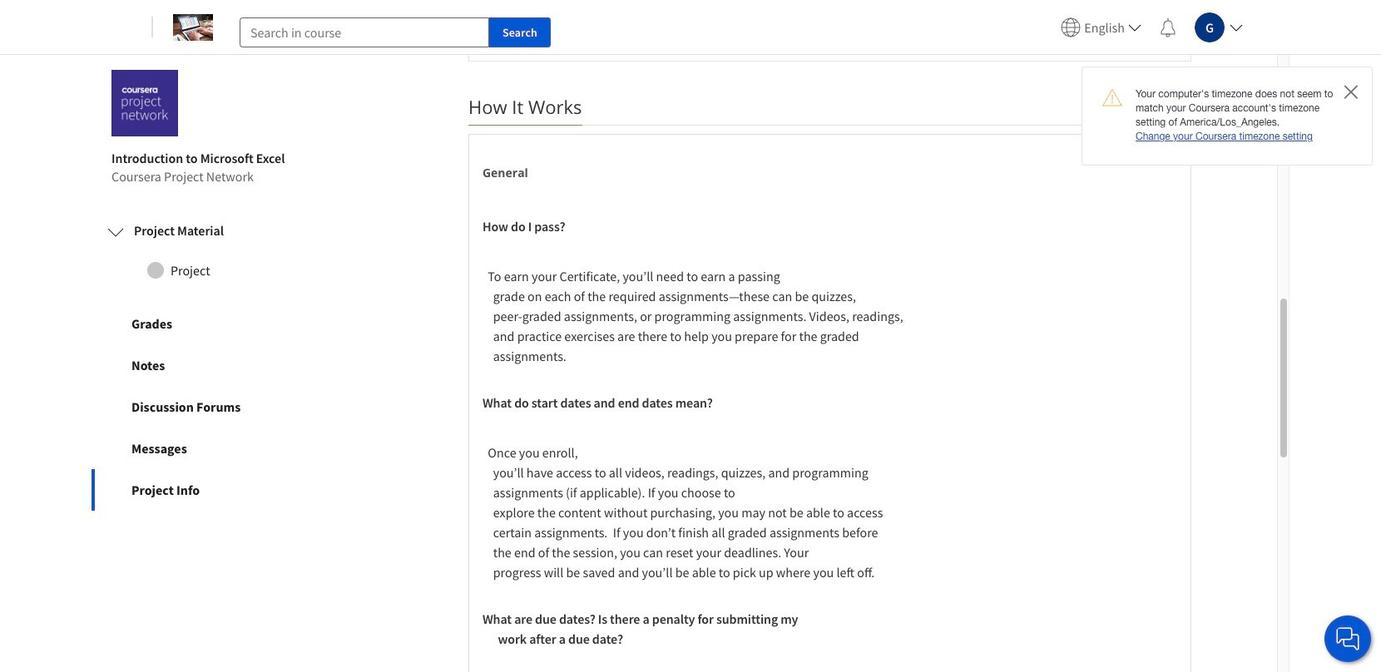 Task type: vqa. For each thing, say whether or not it's contained in the screenshot.
Book A Demo button
no



Task type: locate. For each thing, give the bounding box(es) containing it.
name home page | coursera image
[[173, 14, 213, 40]]

coursera project network image
[[112, 70, 178, 137]]

Search in course text field
[[240, 17, 489, 47]]



Task type: describe. For each thing, give the bounding box(es) containing it.
help center image
[[1339, 629, 1359, 649]]

timezone mismatch warning modal dialog
[[1082, 67, 1374, 165]]



